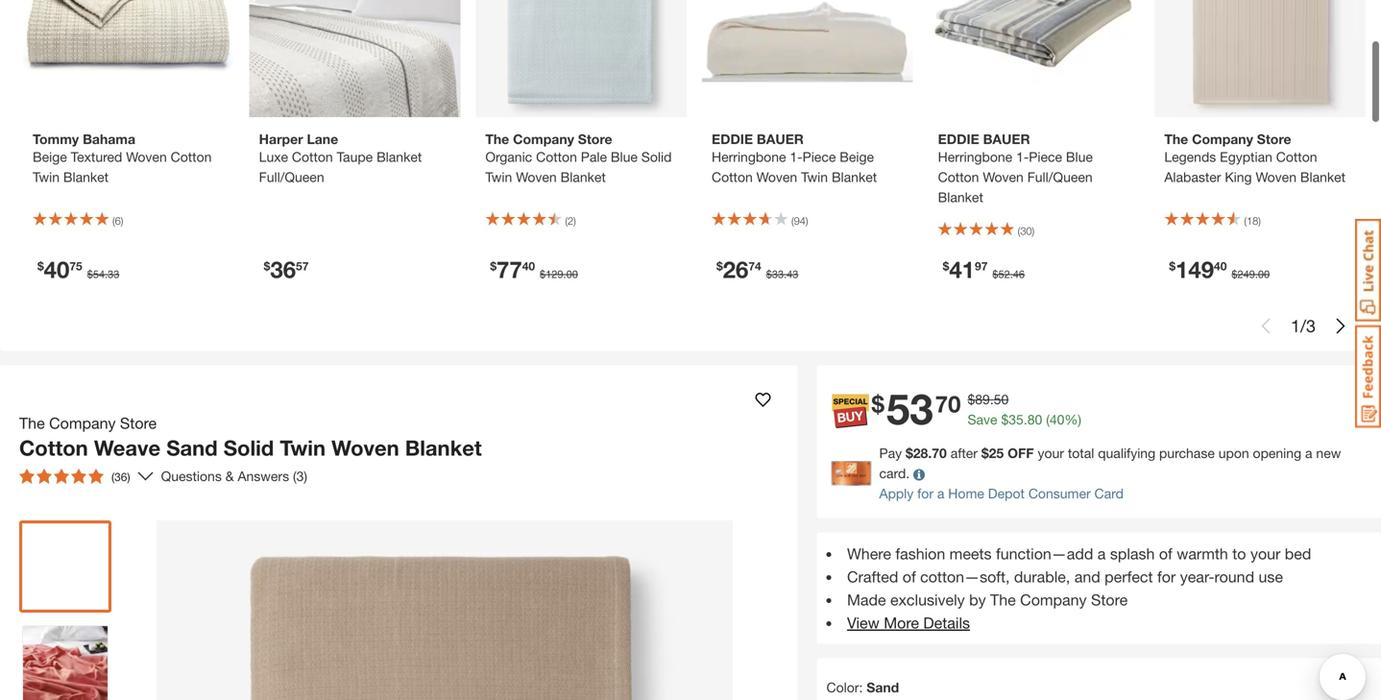 Task type: describe. For each thing, give the bounding box(es) containing it.
$ 40 75 $ 54 . 33
[[37, 256, 119, 283]]

40 inside $ 149 40 $ 249 . 00
[[1214, 259, 1227, 273]]

store for cotton
[[578, 131, 612, 147]]

apply for a home depot consumer card link
[[879, 486, 1124, 502]]

. for 40
[[105, 268, 108, 281]]

luxe cotton taupe blanket full/queen image
[[249, 0, 460, 117]]

eddie bauer herringbone 1-piece blue cotton woven full/queen blanket
[[938, 131, 1093, 205]]

company for weave
[[49, 414, 116, 432]]

1 vertical spatial a
[[937, 486, 945, 502]]

blanket inside the company store organic cotton pale blue solid twin woven blanket
[[561, 169, 606, 185]]

info image
[[914, 469, 925, 481]]

cotton inside tommy bahama beige textured woven cotton twin blanket
[[171, 149, 212, 165]]

splash
[[1110, 545, 1155, 563]]

next slide image
[[1333, 319, 1349, 334]]

your inside 'where fashion meets function—add a splash of warmth to your bed crafted of cotton—soft, durable, and perfect for year-round use made exclusively by the company store view more details'
[[1251, 545, 1281, 563]]

your total qualifying purchase upon opening a new card.
[[879, 445, 1341, 481]]

cotton—soft,
[[920, 568, 1010, 586]]

70
[[935, 390, 961, 418]]

round
[[1215, 568, 1255, 586]]

(36) link
[[12, 461, 153, 492]]

53
[[886, 383, 934, 434]]

piece for 41
[[1029, 149, 1062, 165]]

33 inside '$ 26 74 $ 33 . 43'
[[772, 268, 784, 281]]

woven inside eddie bauer herringbone 1-piece beige cotton woven twin blanket
[[757, 169, 797, 185]]

77
[[497, 256, 522, 283]]

54
[[93, 268, 105, 281]]

eddie for 41
[[938, 131, 980, 147]]

herringbone for 26
[[712, 149, 786, 165]]

30
[[1020, 225, 1032, 237]]

5 stars image
[[19, 469, 104, 484]]

and
[[1075, 568, 1101, 586]]

$ left 249
[[1169, 259, 1176, 273]]

feedback link image
[[1355, 325, 1381, 428]]

( 18 )
[[1244, 215, 1261, 227]]

00 for 77
[[566, 268, 578, 281]]

$ inside $ 53 70
[[872, 390, 885, 418]]

details
[[924, 614, 970, 632]]

50
[[994, 392, 1009, 407]]

the company store cotton weave sand solid twin woven blanket
[[19, 414, 482, 461]]

meets
[[950, 545, 992, 563]]

egyptian
[[1220, 149, 1273, 165]]

. up save
[[990, 392, 994, 407]]

legends
[[1165, 149, 1216, 165]]

alabaster
[[1165, 169, 1221, 185]]

beige inside tommy bahama beige textured woven cotton twin blanket
[[33, 149, 67, 165]]

fashion
[[896, 545, 945, 563]]

store for weave
[[120, 414, 157, 432]]

( 30 )
[[1018, 225, 1035, 237]]

apply for a home depot consumer card
[[879, 486, 1124, 502]]

the company store bed blankets ko33 t sand 64.0 image
[[23, 525, 108, 609]]

( inside $ 89 . 50 save $ 35 . 80 ( 40 %)
[[1046, 412, 1050, 428]]

twin inside the company store cotton weave sand solid twin woven blanket
[[280, 435, 326, 461]]

1 / 3
[[1291, 316, 1316, 336]]

75
[[70, 259, 82, 273]]

organic cotton pale blue solid twin woven blanket image
[[476, 0, 687, 117]]

89
[[975, 392, 990, 407]]

herringbone 1-piece beige cotton woven twin blanket image
[[702, 0, 913, 117]]

( for 41
[[1018, 225, 1020, 237]]

sand inside the company store cotton weave sand solid twin woven blanket
[[166, 435, 218, 461]]

(3)
[[293, 468, 307, 484]]

eddie for 26
[[712, 131, 753, 147]]

$ 149 40 $ 249 . 00
[[1169, 256, 1270, 283]]

twin inside the company store organic cotton pale blue solid twin woven blanket
[[485, 169, 512, 185]]

store for egyptian
[[1257, 131, 1292, 147]]

( for 40
[[112, 215, 115, 227]]

solid inside the company store organic cotton pale blue solid twin woven blanket
[[641, 149, 672, 165]]

textured
[[71, 149, 122, 165]]

consumer
[[1029, 486, 1091, 502]]

company for cotton
[[513, 131, 574, 147]]

149
[[1176, 256, 1214, 283]]

crafted
[[847, 568, 898, 586]]

weave
[[94, 435, 161, 461]]

40 inside $ 77 40 $ 129 . 00
[[522, 259, 535, 273]]

$ left 74
[[717, 259, 723, 273]]

color
[[827, 680, 859, 696]]

solid inside the company store cotton weave sand solid twin woven blanket
[[224, 435, 274, 461]]

tommy
[[33, 131, 79, 147]]

40 left 54
[[44, 256, 70, 283]]

apply now image
[[831, 461, 879, 486]]

:
[[859, 680, 863, 696]]

cotton inside "eddie bauer herringbone 1-piece blue cotton woven full/queen blanket"
[[938, 169, 979, 185]]

where
[[847, 545, 891, 563]]

74
[[749, 259, 761, 273]]

by
[[969, 591, 986, 609]]

a inside 'where fashion meets function—add a splash of warmth to your bed crafted of cotton—soft, durable, and perfect for year-round use made exclusively by the company store view more details'
[[1098, 545, 1106, 563]]

pay
[[879, 445, 902, 461]]

warmth
[[1177, 545, 1228, 563]]

$ 26 74 $ 33 . 43
[[717, 256, 799, 283]]

18
[[1247, 215, 1259, 227]]

( 2 )
[[565, 215, 576, 227]]

organic
[[485, 149, 532, 165]]

woven inside the company store legends egyptian cotton alabaster king woven blanket
[[1256, 169, 1297, 185]]

3
[[1306, 316, 1316, 336]]

opening
[[1253, 445, 1302, 461]]

lane
[[307, 131, 338, 147]]

. for 77
[[563, 268, 566, 281]]

exclusively
[[891, 591, 965, 609]]

full/queen inside "eddie bauer herringbone 1-piece blue cotton woven full/queen blanket"
[[1028, 169, 1093, 185]]

the for cotton
[[19, 414, 45, 432]]

2
[[568, 215, 574, 227]]

(36)
[[111, 470, 130, 484]]

cotton inside eddie bauer herringbone 1-piece beige cotton woven twin blanket
[[712, 169, 753, 185]]

live chat image
[[1355, 219, 1381, 322]]

twin inside eddie bauer herringbone 1-piece beige cotton woven twin blanket
[[801, 169, 828, 185]]

perfect
[[1105, 568, 1153, 586]]

41
[[949, 256, 975, 283]]

$ right pay
[[906, 445, 913, 461]]

. for 41
[[1010, 268, 1013, 281]]

) for 77
[[574, 215, 576, 227]]

luxe
[[259, 149, 288, 165]]

cotton inside the company store legends egyptian cotton alabaster king woven blanket
[[1276, 149, 1318, 165]]

for inside 'where fashion meets function—add a splash of warmth to your bed crafted of cotton—soft, durable, and perfect for year-round use made exclusively by the company store view more details'
[[1158, 568, 1176, 586]]

color : sand
[[827, 680, 899, 696]]

woven inside the company store organic cotton pale blue solid twin woven blanket
[[516, 169, 557, 185]]

94
[[794, 215, 806, 227]]

herringbone 1-piece blue cotton woven full/queen blanket image
[[929, 0, 1140, 117]]

total
[[1068, 445, 1094, 461]]

cotton inside harper lane luxe cotton taupe blanket full/queen
[[292, 149, 333, 165]]

beige textured woven cotton twin blanket image
[[23, 0, 234, 117]]

( for 77
[[565, 215, 568, 227]]

. for 26
[[784, 268, 787, 281]]

upon
[[1219, 445, 1249, 461]]

the for organic
[[485, 131, 509, 147]]

twin inside tommy bahama beige textured woven cotton twin blanket
[[33, 169, 60, 185]]

off
[[1008, 445, 1034, 461]]

blue inside "eddie bauer herringbone 1-piece blue cotton woven full/queen blanket"
[[1066, 149, 1093, 165]]

legends egyptian cotton alabaster king woven blanket image
[[1155, 0, 1366, 117]]

) for 149
[[1259, 215, 1261, 227]]

$ right after
[[982, 445, 989, 461]]



Task type: locate. For each thing, give the bounding box(es) containing it.
( down king
[[1244, 215, 1247, 227]]

1 33 from the left
[[108, 268, 119, 281]]

twin up 94
[[801, 169, 828, 185]]

00 right 249
[[1258, 268, 1270, 281]]

purchase
[[1159, 445, 1215, 461]]

2 piece from the left
[[1029, 149, 1062, 165]]

full/queen down luxe
[[259, 169, 324, 185]]

0 horizontal spatial 00
[[566, 268, 578, 281]]

2 1- from the left
[[1016, 149, 1029, 165]]

$ 53 70
[[872, 383, 961, 434]]

store up pale on the top left of page
[[578, 131, 612, 147]]

apply
[[879, 486, 914, 502]]

blue inside the company store organic cotton pale blue solid twin woven blanket
[[611, 149, 638, 165]]

1 beige from the left
[[33, 149, 67, 165]]

36
[[270, 256, 296, 283]]

$ right 97
[[993, 268, 999, 281]]

bahama
[[83, 131, 135, 147]]

the up 5 stars "image"
[[19, 414, 45, 432]]

249
[[1238, 268, 1255, 281]]

0 horizontal spatial 33
[[108, 268, 119, 281]]

store inside the company store legends egyptian cotton alabaster king woven blanket
[[1257, 131, 1292, 147]]

company up egyptian
[[1192, 131, 1253, 147]]

company inside 'where fashion meets function—add a splash of warmth to your bed crafted of cotton—soft, durable, and perfect for year-round use made exclusively by the company store view more details'
[[1020, 591, 1087, 609]]

$ up save
[[968, 392, 975, 407]]

bauer inside "eddie bauer herringbone 1-piece blue cotton woven full/queen blanket"
[[983, 131, 1030, 147]]

solid right pale on the top left of page
[[641, 149, 672, 165]]

the inside 'where fashion meets function—add a splash of warmth to your bed crafted of cotton—soft, durable, and perfect for year-round use made exclusively by the company store view more details'
[[990, 591, 1016, 609]]

1 horizontal spatial piece
[[1029, 149, 1062, 165]]

0 horizontal spatial sand
[[166, 435, 218, 461]]

/
[[1301, 316, 1306, 336]]

bauer for 26
[[757, 131, 804, 147]]

2 blue from the left
[[1066, 149, 1093, 165]]

46
[[1013, 268, 1025, 281]]

save
[[968, 412, 998, 428]]

of down fashion
[[903, 568, 916, 586]]

$ left '75'
[[37, 259, 44, 273]]

. inside $ 40 75 $ 54 . 33
[[105, 268, 108, 281]]

a left home
[[937, 486, 945, 502]]

qualifying
[[1098, 445, 1156, 461]]

card
[[1095, 486, 1124, 502]]

1 vertical spatial sand
[[867, 680, 899, 696]]

( right 80
[[1046, 412, 1050, 428]]

1 horizontal spatial full/queen
[[1028, 169, 1093, 185]]

.
[[105, 268, 108, 281], [563, 268, 566, 281], [784, 268, 787, 281], [1010, 268, 1013, 281], [1255, 268, 1258, 281], [990, 392, 994, 407], [1024, 412, 1028, 428]]

your left total
[[1038, 445, 1064, 461]]

. down "18"
[[1255, 268, 1258, 281]]

where fashion meets function—add a splash of warmth to your bed crafted of cotton—soft, durable, and perfect for year-round use made exclusively by the company store view more details
[[847, 545, 1312, 632]]

use
[[1259, 568, 1283, 586]]

0 horizontal spatial your
[[1038, 445, 1064, 461]]

piece
[[803, 149, 836, 165], [1029, 149, 1062, 165]]

bed
[[1285, 545, 1312, 563]]

2 bauer from the left
[[983, 131, 1030, 147]]

cotton right egyptian
[[1276, 149, 1318, 165]]

1 horizontal spatial 33
[[772, 268, 784, 281]]

( up $ 40 75 $ 54 . 33
[[112, 215, 115, 227]]

0 horizontal spatial herringbone
[[712, 149, 786, 165]]

blanket inside tommy bahama beige textured woven cotton twin blanket
[[63, 169, 109, 185]]

1 horizontal spatial a
[[1098, 545, 1106, 563]]

view
[[847, 614, 880, 632]]

$ right 74
[[766, 268, 772, 281]]

$ left 57
[[264, 259, 270, 273]]

40 left '129'
[[522, 259, 535, 273]]

the up organic
[[485, 131, 509, 147]]

2 33 from the left
[[772, 268, 784, 281]]

0 horizontal spatial blue
[[611, 149, 638, 165]]

company for egyptian
[[1192, 131, 1253, 147]]

woven inside tommy bahama beige textured woven cotton twin blanket
[[126, 149, 167, 165]]

this is the first slide image
[[1258, 319, 1274, 334]]

sand up questions
[[166, 435, 218, 461]]

sand right :
[[867, 680, 899, 696]]

eddie inside "eddie bauer herringbone 1-piece blue cotton woven full/queen blanket"
[[938, 131, 980, 147]]

cotton up 5 stars "image"
[[19, 435, 88, 461]]

$ 36 57
[[264, 256, 309, 283]]

1- for 41
[[1016, 149, 1029, 165]]

$ left 53
[[872, 390, 885, 418]]

33 right 54
[[108, 268, 119, 281]]

bauer up 94
[[757, 131, 804, 147]]

00 for 149
[[1258, 268, 1270, 281]]

store inside 'where fashion meets function—add a splash of warmth to your bed crafted of cotton—soft, durable, and perfect for year-round use made exclusively by the company store view more details'
[[1091, 591, 1128, 609]]

40
[[44, 256, 70, 283], [522, 259, 535, 273], [1214, 259, 1227, 273], [1050, 412, 1065, 428]]

company up the weave
[[49, 414, 116, 432]]

store inside the company store cotton weave sand solid twin woven blanket
[[120, 414, 157, 432]]

full/queen inside harper lane luxe cotton taupe blanket full/queen
[[259, 169, 324, 185]]

1 horizontal spatial 1-
[[1016, 149, 1029, 165]]

00 inside $ 77 40 $ 129 . 00
[[566, 268, 578, 281]]

2 horizontal spatial a
[[1305, 445, 1313, 461]]

company inside the company store organic cotton pale blue solid twin woven blanket
[[513, 131, 574, 147]]

1-
[[790, 149, 803, 165], [1016, 149, 1029, 165]]

0 horizontal spatial of
[[903, 568, 916, 586]]

the inside the company store organic cotton pale blue solid twin woven blanket
[[485, 131, 509, 147]]

store down perfect
[[1091, 591, 1128, 609]]

piece inside eddie bauer herringbone 1-piece beige cotton woven twin blanket
[[803, 149, 836, 165]]

( 94 )
[[792, 215, 808, 227]]

00 right '129'
[[566, 268, 578, 281]]

0 horizontal spatial full/queen
[[259, 169, 324, 185]]

00
[[566, 268, 578, 281], [1258, 268, 1270, 281]]

company up organic
[[513, 131, 574, 147]]

the company store organic cotton pale blue solid twin woven blanket
[[485, 131, 672, 185]]

. right '75'
[[105, 268, 108, 281]]

blanket inside "eddie bauer herringbone 1-piece blue cotton woven full/queen blanket"
[[938, 189, 984, 205]]

) for 41
[[1032, 225, 1035, 237]]

0 horizontal spatial piece
[[803, 149, 836, 165]]

) for 26
[[806, 215, 808, 227]]

1 bauer from the left
[[757, 131, 804, 147]]

0 horizontal spatial beige
[[33, 149, 67, 165]]

of
[[1159, 545, 1173, 563], [903, 568, 916, 586]]

new
[[1316, 445, 1341, 461]]

a left 'new'
[[1305, 445, 1313, 461]]

1 horizontal spatial solid
[[641, 149, 672, 165]]

43
[[787, 268, 799, 281]]

a inside your total qualifying purchase upon opening a new card.
[[1305, 445, 1313, 461]]

40 left 249
[[1214, 259, 1227, 273]]

1 vertical spatial your
[[1251, 545, 1281, 563]]

herringbone inside eddie bauer herringbone 1-piece beige cotton woven twin blanket
[[712, 149, 786, 165]]

$ 89 . 50 save $ 35 . 80 ( 40 %)
[[968, 392, 1082, 428]]

1 horizontal spatial blue
[[1066, 149, 1093, 165]]

store
[[578, 131, 612, 147], [1257, 131, 1292, 147], [120, 414, 157, 432], [1091, 591, 1128, 609]]

the for legends
[[1165, 131, 1188, 147]]

eddie
[[712, 131, 753, 147], [938, 131, 980, 147]]

blanket
[[377, 149, 422, 165], [63, 169, 109, 185], [561, 169, 606, 185], [832, 169, 877, 185], [1301, 169, 1346, 185], [938, 189, 984, 205], [405, 435, 482, 461]]

1 vertical spatial for
[[1158, 568, 1176, 586]]

1 piece from the left
[[803, 149, 836, 165]]

bauer down herringbone 1-piece blue cotton woven full/queen blanket "image"
[[983, 131, 1030, 147]]

$ left 97
[[943, 259, 949, 273]]

your inside your total qualifying purchase upon opening a new card.
[[1038, 445, 1064, 461]]

1- up 94
[[790, 149, 803, 165]]

97
[[975, 259, 988, 273]]

store inside the company store organic cotton pale blue solid twin woven blanket
[[578, 131, 612, 147]]

to
[[1233, 545, 1246, 563]]

cotton down lane
[[292, 149, 333, 165]]

. for 149
[[1255, 268, 1258, 281]]

1 horizontal spatial sand
[[867, 680, 899, 696]]

the inside the company store legends egyptian cotton alabaster king woven blanket
[[1165, 131, 1188, 147]]

home
[[948, 486, 985, 502]]

0 horizontal spatial eddie
[[712, 131, 753, 147]]

blanket inside harper lane luxe cotton taupe blanket full/queen
[[377, 149, 422, 165]]

woven inside the company store cotton weave sand solid twin woven blanket
[[332, 435, 399, 461]]

33 left 43
[[772, 268, 784, 281]]

(
[[112, 215, 115, 227], [565, 215, 568, 227], [792, 215, 794, 227], [1244, 215, 1247, 227], [1018, 225, 1020, 237], [1046, 412, 1050, 428]]

cotton up 97
[[938, 169, 979, 185]]

company
[[513, 131, 574, 147], [1192, 131, 1253, 147], [49, 414, 116, 432], [1020, 591, 1087, 609]]

. down the ( 2 )
[[563, 268, 566, 281]]

for left year-
[[1158, 568, 1176, 586]]

durable,
[[1014, 568, 1070, 586]]

cotton inside the company store organic cotton pale blue solid twin woven blanket
[[536, 149, 577, 165]]

0 vertical spatial your
[[1038, 445, 1064, 461]]

the company store bed blankets ko33 t sand e1.1 image
[[23, 626, 108, 700]]

1- inside eddie bauer herringbone 1-piece beige cotton woven twin blanket
[[790, 149, 803, 165]]

1 horizontal spatial herringbone
[[938, 149, 1013, 165]]

2 vertical spatial a
[[1098, 545, 1106, 563]]

0 vertical spatial for
[[918, 486, 934, 502]]

0 horizontal spatial solid
[[224, 435, 274, 461]]

1 1- from the left
[[790, 149, 803, 165]]

beige
[[33, 149, 67, 165], [840, 149, 874, 165]]

1
[[1291, 316, 1301, 336]]

$ inside the $ 36 57
[[264, 259, 270, 273]]

1 blue from the left
[[611, 149, 638, 165]]

40 inside $ 89 . 50 save $ 35 . 80 ( 40 %)
[[1050, 412, 1065, 428]]

0 vertical spatial solid
[[641, 149, 672, 165]]

( for 26
[[792, 215, 794, 227]]

1 horizontal spatial of
[[1159, 545, 1173, 563]]

( 6 )
[[112, 215, 123, 227]]

questions
[[161, 468, 222, 484]]

%)
[[1065, 412, 1082, 428]]

. inside $ 77 40 $ 129 . 00
[[563, 268, 566, 281]]

$ right 77
[[540, 268, 546, 281]]

1 horizontal spatial 00
[[1258, 268, 1270, 281]]

) for 40
[[121, 215, 123, 227]]

$ right the 149
[[1232, 268, 1238, 281]]

33 inside $ 40 75 $ 54 . 33
[[108, 268, 119, 281]]

full/queen
[[259, 169, 324, 185], [1028, 169, 1093, 185]]

function—add
[[996, 545, 1094, 563]]

0 horizontal spatial for
[[918, 486, 934, 502]]

$ right '75'
[[87, 268, 93, 281]]

cotton up 74
[[712, 169, 753, 185]]

. inside '$ 26 74 $ 33 . 43'
[[784, 268, 787, 281]]

. inside $ 149 40 $ 249 . 00
[[1255, 268, 1258, 281]]

( for 149
[[1244, 215, 1247, 227]]

cotton inside the company store cotton weave sand solid twin woven blanket
[[19, 435, 88, 461]]

40 right 80
[[1050, 412, 1065, 428]]

tommy bahama beige textured woven cotton twin blanket
[[33, 131, 212, 185]]

1- for 26
[[790, 149, 803, 165]]

bauer
[[757, 131, 804, 147], [983, 131, 1030, 147]]

0 horizontal spatial bauer
[[757, 131, 804, 147]]

blanket inside the company store cotton weave sand solid twin woven blanket
[[405, 435, 482, 461]]

80
[[1028, 412, 1043, 428]]

57
[[296, 259, 309, 273]]

for
[[918, 486, 934, 502], [1158, 568, 1176, 586]]

$ 77 40 $ 129 . 00
[[490, 256, 578, 283]]

0 horizontal spatial 1-
[[790, 149, 803, 165]]

company down durable,
[[1020, 591, 1087, 609]]

2 00 from the left
[[1258, 268, 1270, 281]]

1 horizontal spatial your
[[1251, 545, 1281, 563]]

bauer for 41
[[983, 131, 1030, 147]]

company inside the company store legends egyptian cotton alabaster king woven blanket
[[1192, 131, 1253, 147]]

129
[[546, 268, 563, 281]]

for down the info icon
[[918, 486, 934, 502]]

card.
[[879, 465, 910, 481]]

28.70
[[913, 445, 947, 461]]

1 herringbone from the left
[[712, 149, 786, 165]]

harper
[[259, 131, 303, 147]]

the up legends
[[1165, 131, 1188, 147]]

store up egyptian
[[1257, 131, 1292, 147]]

herringbone
[[712, 149, 786, 165], [938, 149, 1013, 165]]

after
[[951, 445, 978, 461]]

taupe
[[337, 149, 373, 165]]

depot
[[988, 486, 1025, 502]]

twin up (3)
[[280, 435, 326, 461]]

1 eddie from the left
[[712, 131, 753, 147]]

$ down 50
[[1001, 412, 1009, 428]]

herringbone for 41
[[938, 149, 1013, 165]]

35
[[1009, 412, 1024, 428]]

( up 43
[[792, 215, 794, 227]]

&
[[225, 468, 234, 484]]

bauer inside eddie bauer herringbone 1-piece beige cotton woven twin blanket
[[757, 131, 804, 147]]

eddie inside eddie bauer herringbone 1-piece beige cotton woven twin blanket
[[712, 131, 753, 147]]

blanket inside the company store legends egyptian cotton alabaster king woven blanket
[[1301, 169, 1346, 185]]

blanket inside eddie bauer herringbone 1-piece beige cotton woven twin blanket
[[832, 169, 877, 185]]

cotton left pale on the top left of page
[[536, 149, 577, 165]]

company inside the company store cotton weave sand solid twin woven blanket
[[49, 414, 116, 432]]

twin down tommy
[[33, 169, 60, 185]]

piece for 26
[[803, 149, 836, 165]]

1 horizontal spatial eddie
[[938, 131, 980, 147]]

cotton
[[171, 149, 212, 165], [292, 149, 333, 165], [536, 149, 577, 165], [1276, 149, 1318, 165], [712, 169, 753, 185], [938, 169, 979, 185], [19, 435, 88, 461]]

. up off
[[1024, 412, 1028, 428]]

piece up ( 30 ) at the top right of page
[[1029, 149, 1062, 165]]

piece inside "eddie bauer herringbone 1-piece blue cotton woven full/queen blanket"
[[1029, 149, 1062, 165]]

woven inside "eddie bauer herringbone 1-piece blue cotton woven full/queen blanket"
[[983, 169, 1024, 185]]

1 vertical spatial of
[[903, 568, 916, 586]]

. right 74
[[784, 268, 787, 281]]

1 horizontal spatial for
[[1158, 568, 1176, 586]]

woven
[[126, 149, 167, 165], [516, 169, 557, 185], [757, 169, 797, 185], [983, 169, 1024, 185], [1256, 169, 1297, 185], [332, 435, 399, 461]]

the company store link
[[19, 412, 164, 435]]

full/queen up ( 30 ) at the top right of page
[[1028, 169, 1093, 185]]

of right splash
[[1159, 545, 1173, 563]]

king
[[1225, 169, 1252, 185]]

twin down organic
[[485, 169, 512, 185]]

pale
[[581, 149, 607, 165]]

1- inside "eddie bauer herringbone 1-piece blue cotton woven full/queen blanket"
[[1016, 149, 1029, 165]]

0 vertical spatial a
[[1305, 445, 1313, 461]]

2 herringbone from the left
[[938, 149, 1013, 165]]

1 00 from the left
[[566, 268, 578, 281]]

$ 41 97 $ 52 . 46
[[943, 256, 1025, 283]]

store up the weave
[[120, 414, 157, 432]]

0 vertical spatial sand
[[166, 435, 218, 461]]

25
[[989, 445, 1004, 461]]

2 eddie from the left
[[938, 131, 980, 147]]

. right 97
[[1010, 268, 1013, 281]]

solid up questions & answers (3)
[[224, 435, 274, 461]]

eddie bauer herringbone 1-piece beige cotton woven twin blanket
[[712, 131, 877, 185]]

$ left '129'
[[490, 259, 497, 273]]

00 inside $ 149 40 $ 249 . 00
[[1258, 268, 1270, 281]]

. inside $ 41 97 $ 52 . 46
[[1010, 268, 1013, 281]]

1 vertical spatial solid
[[224, 435, 274, 461]]

pay $ 28.70 after $ 25 off
[[879, 445, 1034, 461]]

piece up 94
[[803, 149, 836, 165]]

0 vertical spatial of
[[1159, 545, 1173, 563]]

cotton left luxe
[[171, 149, 212, 165]]

a up and
[[1098, 545, 1106, 563]]

the right by on the bottom of the page
[[990, 591, 1016, 609]]

beige inside eddie bauer herringbone 1-piece beige cotton woven twin blanket
[[840, 149, 874, 165]]

1- up ( 30 ) at the top right of page
[[1016, 149, 1029, 165]]

1 full/queen from the left
[[259, 169, 324, 185]]

2 full/queen from the left
[[1028, 169, 1093, 185]]

( up 46
[[1018, 225, 1020, 237]]

herringbone inside "eddie bauer herringbone 1-piece blue cotton woven full/queen blanket"
[[938, 149, 1013, 165]]

questions & answers (3)
[[161, 468, 307, 484]]

( up $ 77 40 $ 129 . 00 on the top of the page
[[565, 215, 568, 227]]

0 horizontal spatial a
[[937, 486, 945, 502]]

1 horizontal spatial beige
[[840, 149, 874, 165]]

the inside the company store cotton weave sand solid twin woven blanket
[[19, 414, 45, 432]]

your up the use
[[1251, 545, 1281, 563]]

2 beige from the left
[[840, 149, 874, 165]]

1 horizontal spatial bauer
[[983, 131, 1030, 147]]



Task type: vqa. For each thing, say whether or not it's contained in the screenshot.
( corresponding to 77
yes



